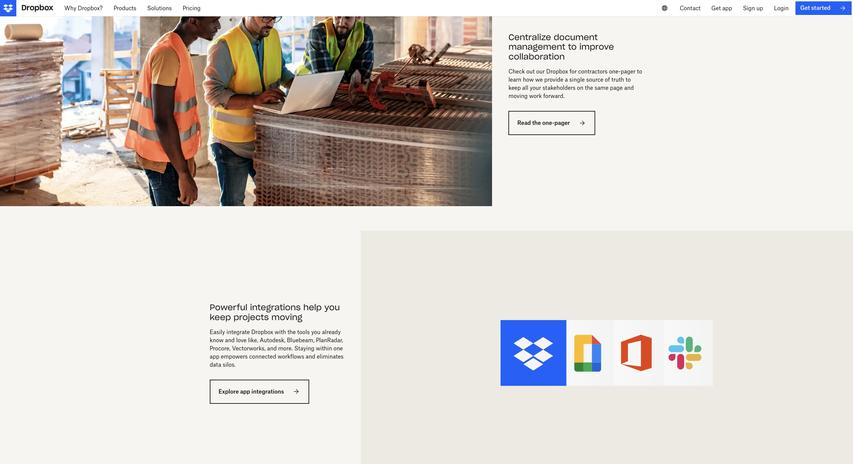 Task type: locate. For each thing, give the bounding box(es) containing it.
moving down all
[[509, 93, 528, 99]]

app inside popup button
[[723, 5, 732, 12]]

1 vertical spatial dropbox
[[251, 329, 273, 336]]

2 vertical spatial the
[[288, 329, 296, 336]]

0 horizontal spatial dropbox
[[251, 329, 273, 336]]

2 horizontal spatial the
[[585, 84, 593, 91]]

0 vertical spatial to
[[568, 42, 577, 52]]

a
[[565, 76, 568, 83]]

0 vertical spatial one-
[[609, 68, 621, 75]]

you right the help
[[324, 303, 340, 313]]

0 vertical spatial the
[[585, 84, 593, 91]]

2 horizontal spatial app
[[723, 5, 732, 12]]

within
[[316, 345, 332, 352]]

0 vertical spatial pager
[[621, 68, 636, 75]]

2 vertical spatial to
[[626, 76, 631, 83]]

read the one-pager link
[[509, 111, 595, 135]]

vectorworks,
[[232, 345, 266, 352]]

sign up
[[743, 5, 763, 12]]

app left the sign
[[723, 5, 732, 12]]

app
[[723, 5, 732, 12], [210, 353, 219, 360], [240, 389, 250, 395]]

1 vertical spatial keep
[[210, 312, 231, 323]]

and right page
[[624, 84, 634, 91]]

1 vertical spatial app
[[210, 353, 219, 360]]

page
[[610, 84, 623, 91]]

started
[[812, 5, 831, 11]]

explore
[[219, 389, 239, 395]]

integrations
[[250, 303, 301, 313], [252, 389, 284, 395]]

our
[[536, 68, 545, 75]]

and
[[624, 84, 634, 91], [225, 337, 235, 344], [267, 345, 277, 352], [306, 353, 315, 360]]

0 horizontal spatial the
[[288, 329, 296, 336]]

get app button
[[706, 0, 738, 16]]

moving
[[509, 93, 528, 99], [272, 312, 303, 323]]

help
[[303, 303, 322, 313]]

workflows
[[278, 353, 304, 360]]

one- up truth
[[609, 68, 621, 75]]

1 horizontal spatial get
[[801, 5, 810, 11]]

0 vertical spatial app
[[723, 5, 732, 12]]

0 vertical spatial you
[[324, 303, 340, 313]]

one- right the read
[[542, 120, 555, 126]]

1 vertical spatial pager
[[555, 120, 570, 126]]

keep
[[509, 84, 521, 91], [210, 312, 231, 323]]

1 horizontal spatial pager
[[621, 68, 636, 75]]

get inside popup button
[[712, 5, 721, 12]]

dropbox up like,
[[251, 329, 273, 336]]

1 vertical spatial you
[[311, 329, 321, 336]]

moving up with
[[272, 312, 303, 323]]

0 horizontal spatial to
[[568, 42, 577, 52]]

pager up truth
[[621, 68, 636, 75]]

2 vertical spatial app
[[240, 389, 250, 395]]

1 vertical spatial one-
[[542, 120, 555, 126]]

and down autodesk,
[[267, 345, 277, 352]]

1 horizontal spatial you
[[324, 303, 340, 313]]

get right 'contact'
[[712, 5, 721, 12]]

and left love at the bottom left of the page
[[225, 337, 235, 344]]

you right tools
[[311, 329, 321, 336]]

centralize document management to improve collaboration
[[509, 32, 614, 62]]

get left started
[[801, 5, 810, 11]]

single
[[570, 76, 585, 83]]

app for explore app integrations
[[240, 389, 250, 395]]

management
[[509, 42, 566, 52]]

the right the read
[[532, 120, 541, 126]]

keep down learn at the right top of the page
[[509, 84, 521, 91]]

easily
[[210, 329, 225, 336]]

solutions
[[147, 5, 172, 12]]

get
[[801, 5, 810, 11], [712, 5, 721, 12]]

one- inside check out our dropbox for contractors one-pager to learn how we provide a single source of truth to keep all your stakeholders on the same page and moving work forward.
[[609, 68, 621, 75]]

0 horizontal spatial moving
[[272, 312, 303, 323]]

powerful integrations help you keep projects moving
[[210, 303, 340, 323]]

0 horizontal spatial you
[[311, 329, 321, 336]]

dropbox
[[546, 68, 568, 75], [251, 329, 273, 336]]

read
[[518, 120, 531, 126]]

0 horizontal spatial keep
[[210, 312, 231, 323]]

get started link
[[796, 1, 852, 15]]

contractors
[[578, 68, 608, 75]]

0 horizontal spatial app
[[210, 353, 219, 360]]

pager
[[621, 68, 636, 75], [555, 120, 570, 126]]

1 horizontal spatial app
[[240, 389, 250, 395]]

0 vertical spatial moving
[[509, 93, 528, 99]]

empowers
[[221, 353, 248, 360]]

up
[[757, 5, 763, 12]]

the right with
[[288, 329, 296, 336]]

app up data
[[210, 353, 219, 360]]

1 horizontal spatial dropbox
[[546, 68, 568, 75]]

pager down forward.
[[555, 120, 570, 126]]

0 horizontal spatial one-
[[542, 120, 555, 126]]

1 vertical spatial moving
[[272, 312, 303, 323]]

app right explore
[[240, 389, 250, 395]]

0 vertical spatial keep
[[509, 84, 521, 91]]

sign up link
[[738, 0, 769, 16]]

autodesk,
[[260, 337, 286, 344]]

procore,
[[210, 345, 231, 352]]

collaboration
[[509, 52, 565, 62]]

out
[[527, 68, 535, 75]]

0 vertical spatial dropbox
[[546, 68, 568, 75]]

projects
[[234, 312, 269, 323]]

login link
[[769, 0, 794, 16]]

1 horizontal spatial moving
[[509, 93, 528, 99]]

0 vertical spatial integrations
[[250, 303, 301, 313]]

2 horizontal spatial to
[[637, 68, 642, 75]]

you
[[324, 303, 340, 313], [311, 329, 321, 336]]

products
[[114, 5, 136, 12]]

tools
[[297, 329, 310, 336]]

to
[[568, 42, 577, 52], [637, 68, 642, 75], [626, 76, 631, 83]]

one-
[[609, 68, 621, 75], [542, 120, 555, 126]]

document
[[554, 32, 598, 42]]

1 horizontal spatial the
[[532, 120, 541, 126]]

0 horizontal spatial get
[[712, 5, 721, 12]]

1 vertical spatial to
[[637, 68, 642, 75]]

keep up easily
[[210, 312, 231, 323]]

bluebeam,
[[287, 337, 315, 344]]

1 horizontal spatial one-
[[609, 68, 621, 75]]

the
[[585, 84, 593, 91], [532, 120, 541, 126], [288, 329, 296, 336]]

we
[[535, 76, 543, 83]]

the right on
[[585, 84, 593, 91]]

your
[[530, 84, 541, 91]]

dropbox up provide
[[546, 68, 568, 75]]

get app
[[712, 5, 732, 12]]

1 horizontal spatial keep
[[509, 84, 521, 91]]

source
[[586, 76, 604, 83]]



Task type: describe. For each thing, give the bounding box(es) containing it.
the inside easily integrate dropbox with the tools you already know and love like, autodesk, bluebeam, planradar, procore, vectorworks, and more. staying within one app empowers connected workflows and eliminates data silos.
[[288, 329, 296, 336]]

0 horizontal spatial pager
[[555, 120, 570, 126]]

you inside easily integrate dropbox with the tools you already know and love like, autodesk, bluebeam, planradar, procore, vectorworks, and more. staying within one app empowers connected workflows and eliminates data silos.
[[311, 329, 321, 336]]

you inside powerful integrations help you keep projects moving
[[324, 303, 340, 313]]

stakeholders
[[543, 84, 576, 91]]

read the one-pager
[[518, 120, 570, 126]]

truth
[[612, 76, 624, 83]]

login
[[774, 5, 789, 12]]

keep inside powerful integrations help you keep projects moving
[[210, 312, 231, 323]]

with
[[275, 329, 286, 336]]

sign
[[743, 5, 755, 12]]

three construction workers wearing hard hats and safety vests looking at a laptop image
[[0, 0, 492, 207]]

solutions button
[[142, 0, 177, 16]]

work
[[529, 93, 542, 99]]

why dropbox?
[[64, 5, 103, 12]]

get for get app
[[712, 5, 721, 12]]

on
[[577, 84, 584, 91]]

contact
[[680, 5, 701, 12]]

explore app integrations link
[[210, 380, 309, 404]]

easily integrate dropbox with the tools you already know and love like, autodesk, bluebeam, planradar, procore, vectorworks, and more. staying within one app empowers connected workflows and eliminates data silos.
[[210, 329, 344, 368]]

pricing
[[183, 5, 201, 12]]

dropbox inside check out our dropbox for contractors one-pager to learn how we provide a single source of truth to keep all your stakeholders on the same page and moving work forward.
[[546, 68, 568, 75]]

like,
[[248, 337, 258, 344]]

pager inside check out our dropbox for contractors one-pager to learn how we provide a single source of truth to keep all your stakeholders on the same page and moving work forward.
[[621, 68, 636, 75]]

get for get started
[[801, 5, 810, 11]]

to inside centralize document management to improve collaboration
[[568, 42, 577, 52]]

all
[[522, 84, 528, 91]]

moving inside powerful integrations help you keep projects moving
[[272, 312, 303, 323]]

for
[[570, 68, 577, 75]]

app for get app
[[723, 5, 732, 12]]

planradar,
[[316, 337, 343, 344]]

keep inside check out our dropbox for contractors one-pager to learn how we provide a single source of truth to keep all your stakeholders on the same page and moving work forward.
[[509, 84, 521, 91]]

one- inside read the one-pager link
[[542, 120, 555, 126]]

provide
[[544, 76, 564, 83]]

data
[[210, 362, 221, 368]]

of
[[605, 76, 610, 83]]

products button
[[108, 0, 142, 16]]

check out our dropbox for contractors one-pager to learn how we provide a single source of truth to keep all your stakeholders on the same page and moving work forward.
[[509, 68, 642, 99]]

contact button
[[675, 0, 706, 16]]

learn
[[509, 76, 522, 83]]

dropbox logo next to the google editors logo, the microsoft office logo, and the slack logo image
[[377, 247, 837, 460]]

one
[[334, 345, 343, 352]]

forward.
[[544, 93, 565, 99]]

integrate
[[227, 329, 250, 336]]

connected
[[249, 353, 276, 360]]

why dropbox? button
[[59, 0, 108, 16]]

1 vertical spatial integrations
[[252, 389, 284, 395]]

integrations inside powerful integrations help you keep projects moving
[[250, 303, 301, 313]]

eliminates
[[317, 353, 344, 360]]

improve
[[580, 42, 614, 52]]

why
[[64, 5, 76, 12]]

moving inside check out our dropbox for contractors one-pager to learn how we provide a single source of truth to keep all your stakeholders on the same page and moving work forward.
[[509, 93, 528, 99]]

silos.
[[223, 362, 236, 368]]

centralize
[[509, 32, 551, 42]]

powerful
[[210, 303, 248, 313]]

already
[[322, 329, 341, 336]]

1 horizontal spatial to
[[626, 76, 631, 83]]

dropbox?
[[78, 5, 103, 12]]

and inside check out our dropbox for contractors one-pager to learn how we provide a single source of truth to keep all your stakeholders on the same page and moving work forward.
[[624, 84, 634, 91]]

dropbox inside easily integrate dropbox with the tools you already know and love like, autodesk, bluebeam, planradar, procore, vectorworks, and more. staying within one app empowers connected workflows and eliminates data silos.
[[251, 329, 273, 336]]

and down the staying
[[306, 353, 315, 360]]

staying
[[294, 345, 314, 352]]

how
[[523, 76, 534, 83]]

get started
[[801, 5, 831, 11]]

more.
[[278, 345, 293, 352]]

explore app integrations
[[219, 389, 284, 395]]

know
[[210, 337, 224, 344]]

1 vertical spatial the
[[532, 120, 541, 126]]

the inside check out our dropbox for contractors one-pager to learn how we provide a single source of truth to keep all your stakeholders on the same page and moving work forward.
[[585, 84, 593, 91]]

app inside easily integrate dropbox with the tools you already know and love like, autodesk, bluebeam, planradar, procore, vectorworks, and more. staying within one app empowers connected workflows and eliminates data silos.
[[210, 353, 219, 360]]

check
[[509, 68, 525, 75]]

same
[[595, 84, 609, 91]]

love
[[236, 337, 247, 344]]

pricing link
[[177, 0, 206, 16]]



Task type: vqa. For each thing, say whether or not it's contained in the screenshot.
the bottommost moving
yes



